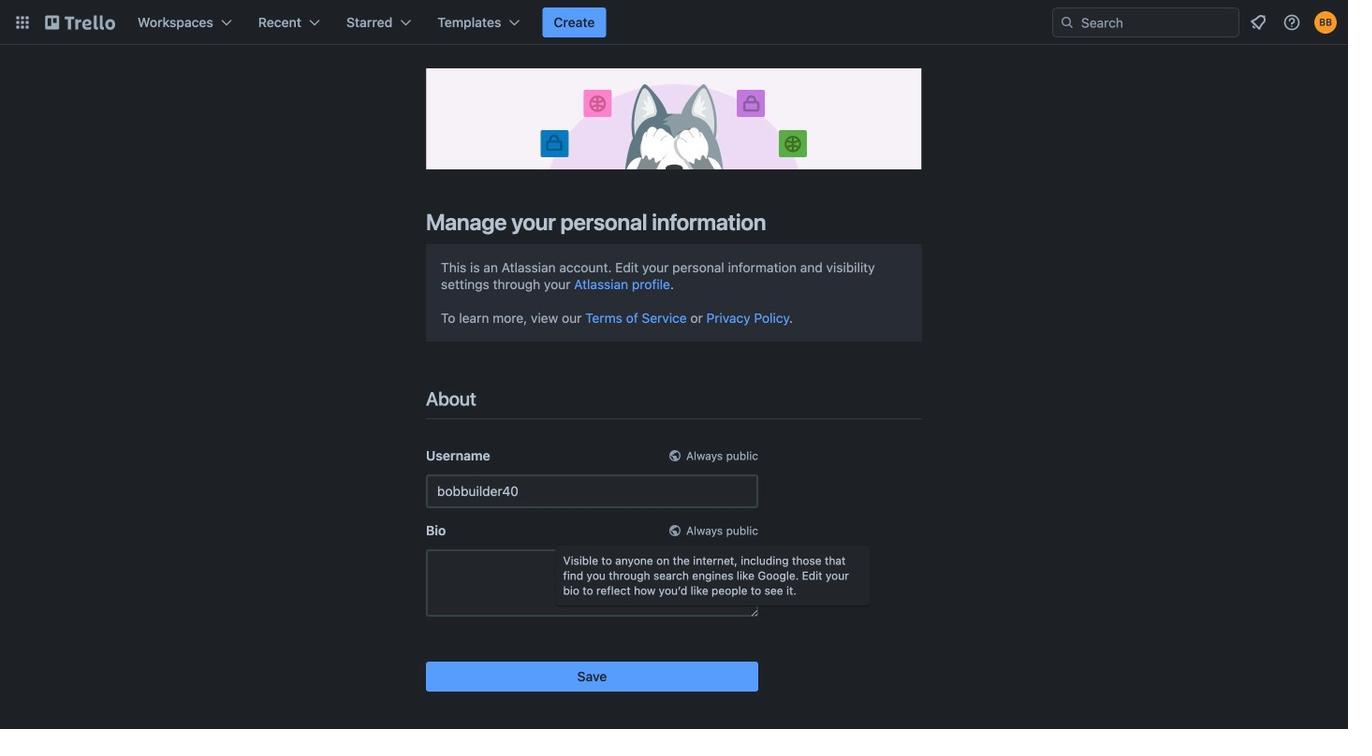 Task type: locate. For each thing, give the bounding box(es) containing it.
0 notifications image
[[1247, 11, 1270, 34]]

tooltip
[[556, 546, 870, 606]]

Search field
[[1075, 9, 1239, 36]]

None text field
[[426, 474, 758, 508], [426, 549, 758, 617], [426, 474, 758, 508], [426, 549, 758, 617]]

search image
[[1060, 15, 1075, 30]]

primary element
[[0, 0, 1348, 45]]



Task type: describe. For each thing, give the bounding box(es) containing it.
open information menu image
[[1283, 13, 1301, 32]]

back to home image
[[45, 7, 115, 37]]

bob builder (bobbuilder40) image
[[1315, 11, 1337, 34]]



Task type: vqa. For each thing, say whether or not it's contained in the screenshot.
created to the bottom
no



